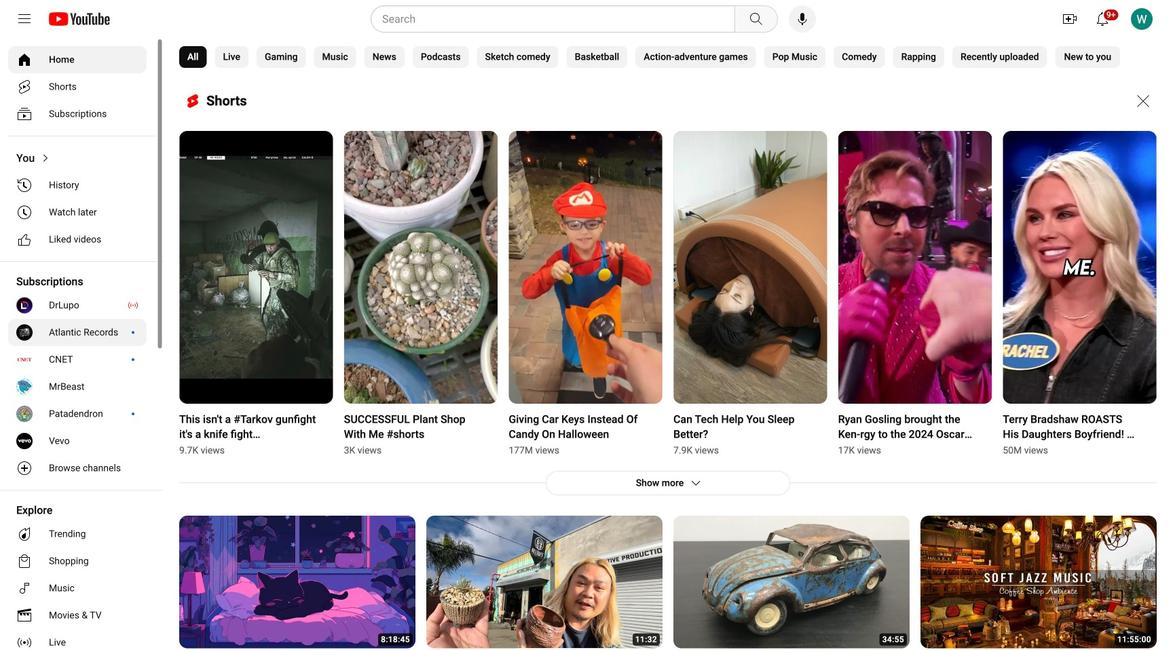 Task type: locate. For each thing, give the bounding box(es) containing it.
2 heading from the left
[[344, 404, 498, 458]]

mrbeast image
[[674, 1, 698, 25]]

None search field
[[346, 5, 781, 33]]

tab list
[[179, 38, 1121, 76]]

ryan gosling, mark ronson, slash & the kens - i'm just ken (live from the oscars 2024) by atlantic records 6,757,029 views 3 days ago 4 minutes, 23 seconds element
[[954, 1, 1141, 31]]

11 minutes, 32 seconds element
[[636, 636, 657, 644]]

None text field
[[636, 478, 684, 489]]

deep focus music to improve concentration - 12 hours of ambient study music to concentrate #717 by relaxing melody 54,943 views streamed 2 weeks ago 10 hours, 26 minutes element
[[212, 1, 399, 31]]

6 heading from the left
[[1003, 404, 1157, 458]]

avatar image image
[[1132, 8, 1153, 30]]

3 heading from the left
[[509, 404, 663, 458]]

i survived 7 days in an abandoned city by mrbeast 132,584,413 views 12 days ago 17 minutes element
[[706, 1, 894, 31]]

11 hours, 55 minutes element
[[1118, 636, 1152, 644]]

4 heading from the left
[[674, 404, 828, 458]]

heading
[[179, 404, 333, 458], [344, 404, 498, 458], [509, 404, 663, 458], [674, 404, 828, 458], [839, 404, 993, 458], [1003, 404, 1157, 458]]

sponsored image
[[427, 35, 483, 52]]



Task type: describe. For each thing, give the bounding box(es) containing it.
5 heading from the left
[[839, 404, 993, 458]]

8 hours, 18 minutes, 45 seconds element
[[381, 636, 410, 644]]

Search text field
[[382, 10, 732, 28]]

1 heading from the left
[[179, 404, 333, 458]]

34 minutes, 55 seconds element
[[883, 636, 905, 644]]



Task type: vqa. For each thing, say whether or not it's contained in the screenshot.
Search Box
yes



